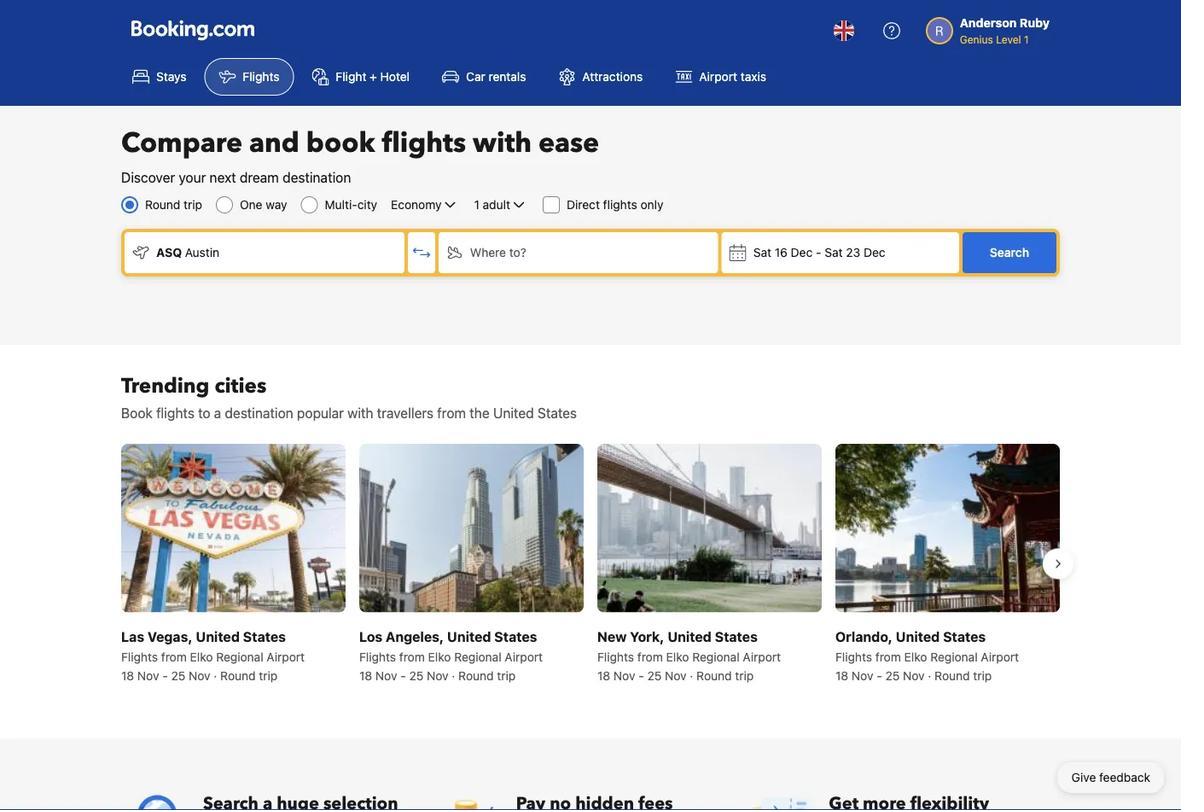 Task type: vqa. For each thing, say whether or not it's contained in the screenshot.
Stays link
yes



Task type: locate. For each thing, give the bounding box(es) containing it.
regional inside los angeles, united states flights from elko regional airport 18 nov - 25 nov · round trip
[[454, 649, 502, 664]]

3 18 from the left
[[598, 668, 611, 682]]

flights for and
[[382, 125, 466, 162]]

trending cities book flights to a destination popular with travellers from the united states
[[121, 372, 577, 421]]

18 down orlando,
[[836, 668, 849, 682]]

25 down orlando,
[[886, 668, 900, 682]]

4 · from the left
[[928, 668, 932, 682]]

states inside new york, united states flights from elko regional airport 18 nov - 25 nov · round trip
[[715, 628, 758, 644]]

hotel
[[380, 70, 410, 84]]

1 horizontal spatial sat
[[825, 245, 843, 260]]

flights left only
[[603, 198, 637, 212]]

united right orlando,
[[896, 628, 940, 644]]

level
[[996, 33, 1022, 45]]

1 horizontal spatial dec
[[864, 245, 886, 260]]

from down orlando,
[[876, 649, 901, 664]]

- left the 23
[[816, 245, 822, 260]]

1 · from the left
[[214, 668, 217, 682]]

0 horizontal spatial dec
[[791, 245, 813, 260]]

4 25 from the left
[[886, 668, 900, 682]]

regional inside orlando, united states flights from elko regional airport 18 nov - 25 nov · round trip
[[931, 649, 978, 664]]

with inside trending cities book flights to a destination popular with travellers from the united states
[[348, 405, 374, 421]]

united inside orlando, united states flights from elko regional airport 18 nov - 25 nov · round trip
[[896, 628, 940, 644]]

- inside new york, united states flights from elko regional airport 18 nov - 25 nov · round trip
[[639, 668, 644, 682]]

-
[[816, 245, 822, 260], [162, 668, 168, 682], [401, 668, 406, 682], [639, 668, 644, 682], [877, 668, 882, 682]]

new
[[598, 628, 627, 644]]

one way
[[240, 198, 287, 212]]

airport inside las vegas, united states flights from elko regional airport 18 nov - 25 nov · round trip
[[267, 649, 305, 664]]

flights
[[382, 125, 466, 162], [603, 198, 637, 212], [156, 405, 195, 421]]

2 regional from the left
[[454, 649, 502, 664]]

destination down cities
[[225, 405, 293, 421]]

trip inside new york, united states flights from elko regional airport 18 nov - 25 nov · round trip
[[735, 668, 754, 682]]

flights down orlando,
[[836, 649, 872, 664]]

airport
[[699, 70, 738, 84], [267, 649, 305, 664], [505, 649, 543, 664], [743, 649, 781, 664], [981, 649, 1019, 664]]

round inside new york, united states flights from elko regional airport 18 nov - 25 nov · round trip
[[697, 668, 732, 682]]

los angeles, united states image
[[359, 444, 584, 612]]

flights up economy
[[382, 125, 466, 162]]

from inside las vegas, united states flights from elko regional airport 18 nov - 25 nov · round trip
[[161, 649, 187, 664]]

25 inside los angeles, united states flights from elko regional airport 18 nov - 25 nov · round trip
[[409, 668, 424, 682]]

nov
[[137, 668, 159, 682], [189, 668, 211, 682], [376, 668, 397, 682], [427, 668, 449, 682], [614, 668, 636, 682], [665, 668, 687, 682], [852, 668, 874, 682], [903, 668, 925, 682]]

united right vegas,
[[196, 628, 240, 644]]

25 inside new york, united states flights from elko regional airport 18 nov - 25 nov · round trip
[[648, 668, 662, 682]]

elko inside las vegas, united states flights from elko regional airport 18 nov - 25 nov · round trip
[[190, 649, 213, 664]]

18 inside las vegas, united states flights from elko regional airport 18 nov - 25 nov · round trip
[[121, 668, 134, 682]]

elko for vegas,
[[190, 649, 213, 664]]

2 vertical spatial flights
[[156, 405, 195, 421]]

· inside new york, united states flights from elko regional airport 18 nov - 25 nov · round trip
[[690, 668, 694, 682]]

anderson
[[960, 16, 1017, 30]]

car rentals
[[466, 70, 526, 84]]

flights inside compare and book flights with ease discover your next dream destination
[[382, 125, 466, 162]]

1 horizontal spatial flights
[[382, 125, 466, 162]]

give feedback button
[[1058, 762, 1164, 793]]

23
[[846, 245, 861, 260]]

1
[[1024, 33, 1029, 45], [474, 198, 480, 212]]

0 horizontal spatial sat
[[754, 245, 772, 260]]

airport taxis link
[[661, 58, 781, 96]]

18 for new york, united states
[[598, 668, 611, 682]]

asq austin
[[156, 245, 219, 260]]

airport for las vegas, united states
[[267, 649, 305, 664]]

2 elko from the left
[[428, 649, 451, 664]]

car
[[466, 70, 486, 84]]

sat 16 dec - sat 23 dec button
[[722, 232, 960, 273]]

united right the the
[[493, 405, 534, 421]]

city
[[357, 198, 377, 212]]

multi-
[[325, 198, 357, 212]]

- down orlando,
[[877, 668, 882, 682]]

round for new
[[697, 668, 732, 682]]

trip for los
[[497, 668, 516, 682]]

from inside los angeles, united states flights from elko regional airport 18 nov - 25 nov · round trip
[[399, 649, 425, 664]]

flights inside new york, united states flights from elko regional airport 18 nov - 25 nov · round trip
[[598, 649, 634, 664]]

trip inside las vegas, united states flights from elko regional airport 18 nov - 25 nov · round trip
[[259, 668, 278, 682]]

0 horizontal spatial with
[[348, 405, 374, 421]]

- inside los angeles, united states flights from elko regional airport 18 nov - 25 nov · round trip
[[401, 668, 406, 682]]

round for las
[[220, 668, 256, 682]]

flights down los
[[359, 649, 396, 664]]

elko inside new york, united states flights from elko regional airport 18 nov - 25 nov · round trip
[[666, 649, 689, 664]]

multi-city
[[325, 198, 377, 212]]

- down vegas,
[[162, 668, 168, 682]]

1 horizontal spatial with
[[473, 125, 532, 162]]

18 inside new york, united states flights from elko regional airport 18 nov - 25 nov · round trip
[[598, 668, 611, 682]]

4 elko from the left
[[905, 649, 927, 664]]

0 horizontal spatial flights
[[156, 405, 195, 421]]

2 · from the left
[[452, 668, 455, 682]]

airport taxis
[[699, 70, 767, 84]]

austin
[[185, 245, 219, 260]]

united inside las vegas, united states flights from elko regional airport 18 nov - 25 nov · round trip
[[196, 628, 240, 644]]

flights
[[243, 70, 280, 84], [121, 649, 158, 664], [359, 649, 396, 664], [598, 649, 634, 664], [836, 649, 872, 664]]

flights for cities
[[156, 405, 195, 421]]

sat 16 dec - sat 23 dec
[[754, 245, 886, 260]]

0 vertical spatial 1
[[1024, 33, 1029, 45]]

regional
[[216, 649, 264, 664], [454, 649, 502, 664], [693, 649, 740, 664], [931, 649, 978, 664]]

- inside las vegas, united states flights from elko regional airport 18 nov - 25 nov · round trip
[[162, 668, 168, 682]]

trip
[[184, 198, 202, 212], [259, 668, 278, 682], [497, 668, 516, 682], [735, 668, 754, 682], [974, 668, 992, 682]]

regional inside new york, united states flights from elko regional airport 18 nov - 25 nov · round trip
[[693, 649, 740, 664]]

1 elko from the left
[[190, 649, 213, 664]]

elko inside los angeles, united states flights from elko regional airport 18 nov - 25 nov · round trip
[[428, 649, 451, 664]]

region containing las vegas, united states
[[108, 437, 1074, 691]]

flights down las
[[121, 649, 158, 664]]

8 nov from the left
[[903, 668, 925, 682]]

from inside new york, united states flights from elko regional airport 18 nov - 25 nov · round trip
[[638, 649, 663, 664]]

· inside orlando, united states flights from elko regional airport 18 nov - 25 nov · round trip
[[928, 668, 932, 682]]

asq
[[156, 245, 182, 260]]

direct
[[567, 198, 600, 212]]

book
[[121, 405, 153, 421]]

2 18 from the left
[[359, 668, 372, 682]]

states inside trending cities book flights to a destination popular with travellers from the united states
[[538, 405, 577, 421]]

1 nov from the left
[[137, 668, 159, 682]]

with
[[473, 125, 532, 162], [348, 405, 374, 421]]

· inside las vegas, united states flights from elko regional airport 18 nov - 25 nov · round trip
[[214, 668, 217, 682]]

1 25 from the left
[[171, 668, 185, 682]]

dec right the 23
[[864, 245, 886, 260]]

flights link
[[204, 58, 294, 96]]

your
[[179, 169, 206, 186]]

1 regional from the left
[[216, 649, 264, 664]]

·
[[214, 668, 217, 682], [452, 668, 455, 682], [690, 668, 694, 682], [928, 668, 932, 682]]

2 dec from the left
[[864, 245, 886, 260]]

18 down los
[[359, 668, 372, 682]]

1 vertical spatial flights
[[603, 198, 637, 212]]

los angeles, united states flights from elko regional airport 18 nov - 25 nov · round trip
[[359, 628, 543, 682]]

flights left to
[[156, 405, 195, 421]]

round
[[145, 198, 180, 212], [220, 668, 256, 682], [459, 668, 494, 682], [697, 668, 732, 682], [935, 668, 970, 682]]

dec right 16
[[791, 245, 813, 260]]

search button
[[963, 232, 1057, 273]]

round inside los angeles, united states flights from elko regional airport 18 nov - 25 nov · round trip
[[459, 668, 494, 682]]

las
[[121, 628, 144, 644]]

flights for new york, united states
[[598, 649, 634, 664]]

trip inside los angeles, united states flights from elko regional airport 18 nov - 25 nov · round trip
[[497, 668, 516, 682]]

regional for angeles,
[[454, 649, 502, 664]]

1 inside dropdown button
[[474, 198, 480, 212]]

only
[[641, 198, 664, 212]]

from left the the
[[437, 405, 466, 421]]

0 vertical spatial destination
[[283, 169, 351, 186]]

united inside los angeles, united states flights from elko regional airport 18 nov - 25 nov · round trip
[[447, 628, 491, 644]]

from inside orlando, united states flights from elko regional airport 18 nov - 25 nov · round trip
[[876, 649, 901, 664]]

1 vertical spatial with
[[348, 405, 374, 421]]

· inside los angeles, united states flights from elko regional airport 18 nov - 25 nov · round trip
[[452, 668, 455, 682]]

states for los angeles, united states
[[495, 628, 537, 644]]

from inside trending cities book flights to a destination popular with travellers from the united states
[[437, 405, 466, 421]]

25 down angeles,
[[409, 668, 424, 682]]

trip inside orlando, united states flights from elko regional airport 18 nov - 25 nov · round trip
[[974, 668, 992, 682]]

- inside popup button
[[816, 245, 822, 260]]

4 regional from the left
[[931, 649, 978, 664]]

from for las vegas, united states
[[161, 649, 187, 664]]

states inside las vegas, united states flights from elko regional airport 18 nov - 25 nov · round trip
[[243, 628, 286, 644]]

region
[[108, 437, 1074, 691]]

round inside las vegas, united states flights from elko regional airport 18 nov - 25 nov · round trip
[[220, 668, 256, 682]]

angeles,
[[386, 628, 444, 644]]

elko
[[190, 649, 213, 664], [428, 649, 451, 664], [666, 649, 689, 664], [905, 649, 927, 664]]

3 regional from the left
[[693, 649, 740, 664]]

- down york,
[[639, 668, 644, 682]]

3 elko from the left
[[666, 649, 689, 664]]

0 vertical spatial with
[[473, 125, 532, 162]]

stays
[[156, 70, 186, 84]]

trip for las
[[259, 668, 278, 682]]

united inside new york, united states flights from elko regional airport 18 nov - 25 nov · round trip
[[668, 628, 712, 644]]

airport inside new york, united states flights from elko regional airport 18 nov - 25 nov · round trip
[[743, 649, 781, 664]]

1 left "adult"
[[474, 198, 480, 212]]

round for los
[[459, 668, 494, 682]]

united right york,
[[668, 628, 712, 644]]

- down angeles,
[[401, 668, 406, 682]]

states
[[538, 405, 577, 421], [243, 628, 286, 644], [495, 628, 537, 644], [715, 628, 758, 644], [943, 628, 986, 644]]

25 down vegas,
[[171, 668, 185, 682]]

18 down las
[[121, 668, 134, 682]]

1 vertical spatial destination
[[225, 405, 293, 421]]

direct flights only
[[567, 198, 664, 212]]

18
[[121, 668, 134, 682], [359, 668, 372, 682], [598, 668, 611, 682], [836, 668, 849, 682]]

2 horizontal spatial flights
[[603, 198, 637, 212]]

4 18 from the left
[[836, 668, 849, 682]]

flights inside trending cities book flights to a destination popular with travellers from the united states
[[156, 405, 195, 421]]

airport inside los angeles, united states flights from elko regional airport 18 nov - 25 nov · round trip
[[505, 649, 543, 664]]

25 inside las vegas, united states flights from elko regional airport 18 nov - 25 nov · round trip
[[171, 668, 185, 682]]

flights inside los angeles, united states flights from elko regional airport 18 nov - 25 nov · round trip
[[359, 649, 396, 664]]

· for york,
[[690, 668, 694, 682]]

a
[[214, 405, 221, 421]]

popular
[[297, 405, 344, 421]]

0 vertical spatial flights
[[382, 125, 466, 162]]

give
[[1072, 770, 1096, 785]]

1 horizontal spatial 1
[[1024, 33, 1029, 45]]

where to? button
[[439, 232, 719, 273]]

18 inside los angeles, united states flights from elko regional airport 18 nov - 25 nov · round trip
[[359, 668, 372, 682]]

from down vegas,
[[161, 649, 187, 664]]

compare and book flights with ease discover your next dream destination
[[121, 125, 599, 186]]

united
[[493, 405, 534, 421], [196, 628, 240, 644], [447, 628, 491, 644], [668, 628, 712, 644], [896, 628, 940, 644]]

from down york,
[[638, 649, 663, 664]]

25 down york,
[[648, 668, 662, 682]]

flights inside las vegas, united states flights from elko regional airport 18 nov - 25 nov · round trip
[[121, 649, 158, 664]]

0 horizontal spatial 1
[[474, 198, 480, 212]]

from down angeles,
[[399, 649, 425, 664]]

flight + hotel link
[[297, 58, 424, 96]]

3 · from the left
[[690, 668, 694, 682]]

with up 1 adult dropdown button in the left of the page
[[473, 125, 532, 162]]

flights inside orlando, united states flights from elko regional airport 18 nov - 25 nov · round trip
[[836, 649, 872, 664]]

· for angeles,
[[452, 668, 455, 682]]

destination
[[283, 169, 351, 186], [225, 405, 293, 421]]

from
[[437, 405, 466, 421], [161, 649, 187, 664], [399, 649, 425, 664], [638, 649, 663, 664], [876, 649, 901, 664]]

2 sat from the left
[[825, 245, 843, 260]]

dec
[[791, 245, 813, 260], [864, 245, 886, 260]]

vegas,
[[148, 628, 193, 644]]

give feedback
[[1072, 770, 1151, 785]]

sat left the 23
[[825, 245, 843, 260]]

with right popular
[[348, 405, 374, 421]]

18 down 'new' in the bottom right of the page
[[598, 668, 611, 682]]

united right angeles,
[[447, 628, 491, 644]]

regional inside las vegas, united states flights from elko regional airport 18 nov - 25 nov · round trip
[[216, 649, 264, 664]]

united for las vegas, united states
[[196, 628, 240, 644]]

2 25 from the left
[[409, 668, 424, 682]]

sat left 16
[[754, 245, 772, 260]]

trending
[[121, 372, 210, 400]]

states inside los angeles, united states flights from elko regional airport 18 nov - 25 nov · round trip
[[495, 628, 537, 644]]

1 vertical spatial 1
[[474, 198, 480, 212]]

booking.com logo image
[[131, 20, 254, 41], [131, 20, 254, 41]]

3 25 from the left
[[648, 668, 662, 682]]

1 18 from the left
[[121, 668, 134, 682]]

from for new york, united states
[[638, 649, 663, 664]]

25
[[171, 668, 185, 682], [409, 668, 424, 682], [648, 668, 662, 682], [886, 668, 900, 682]]

18 for las vegas, united states
[[121, 668, 134, 682]]

airport inside orlando, united states flights from elko regional airport 18 nov - 25 nov · round trip
[[981, 649, 1019, 664]]

destination up the multi-
[[283, 169, 351, 186]]

1 right level
[[1024, 33, 1029, 45]]

regional for vegas,
[[216, 649, 264, 664]]

flights down 'new' in the bottom right of the page
[[598, 649, 634, 664]]

18 for los angeles, united states
[[359, 668, 372, 682]]



Task type: describe. For each thing, give the bounding box(es) containing it.
- inside orlando, united states flights from elko regional airport 18 nov - 25 nov · round trip
[[877, 668, 882, 682]]

25 for york,
[[648, 668, 662, 682]]

ruby
[[1020, 16, 1050, 30]]

orlando, united states flights from elko regional airport 18 nov - 25 nov · round trip
[[836, 628, 1019, 682]]

1 adult
[[474, 198, 510, 212]]

flight + hotel
[[336, 70, 410, 84]]

with inside compare and book flights with ease discover your next dream destination
[[473, 125, 532, 162]]

states inside orlando, united states flights from elko regional airport 18 nov - 25 nov · round trip
[[943, 628, 986, 644]]

way
[[266, 198, 287, 212]]

5 nov from the left
[[614, 668, 636, 682]]

flights up and on the top of the page
[[243, 70, 280, 84]]

rentals
[[489, 70, 526, 84]]

las vegas, united states image
[[121, 444, 346, 612]]

attractions
[[583, 70, 643, 84]]

+
[[370, 70, 377, 84]]

1 dec from the left
[[791, 245, 813, 260]]

round trip
[[145, 198, 202, 212]]

- for new york, united states
[[639, 668, 644, 682]]

states for new york, united states
[[715, 628, 758, 644]]

cities
[[215, 372, 267, 400]]

united inside trending cities book flights to a destination popular with travellers from the united states
[[493, 405, 534, 421]]

one
[[240, 198, 263, 212]]

16
[[775, 245, 788, 260]]

1 sat from the left
[[754, 245, 772, 260]]

where
[[470, 245, 506, 260]]

destination inside trending cities book flights to a destination popular with travellers from the united states
[[225, 405, 293, 421]]

next
[[210, 169, 236, 186]]

1 adult button
[[473, 195, 529, 215]]

destination inside compare and book flights with ease discover your next dream destination
[[283, 169, 351, 186]]

7 nov from the left
[[852, 668, 874, 682]]

1 inside anderson ruby genius level 1
[[1024, 33, 1029, 45]]

regional for york,
[[693, 649, 740, 664]]

ease
[[539, 125, 599, 162]]

search
[[990, 245, 1030, 260]]

dream
[[240, 169, 279, 186]]

genius
[[960, 33, 994, 45]]

las vegas, united states flights from elko regional airport 18 nov - 25 nov · round trip
[[121, 628, 305, 682]]

25 for vegas,
[[171, 668, 185, 682]]

the
[[470, 405, 490, 421]]

compare
[[121, 125, 242, 162]]

- for las vegas, united states
[[162, 668, 168, 682]]

stays link
[[118, 58, 201, 96]]

round inside orlando, united states flights from elko regional airport 18 nov - 25 nov · round trip
[[935, 668, 970, 682]]

elko for angeles,
[[428, 649, 451, 664]]

states for las vegas, united states
[[243, 628, 286, 644]]

where to?
[[470, 245, 527, 260]]

orlando,
[[836, 628, 893, 644]]

anderson ruby genius level 1
[[960, 16, 1050, 45]]

taxis
[[741, 70, 767, 84]]

25 inside orlando, united states flights from elko regional airport 18 nov - 25 nov · round trip
[[886, 668, 900, 682]]

trip for new
[[735, 668, 754, 682]]

3 nov from the left
[[376, 668, 397, 682]]

new york, united states flights from elko regional airport 18 nov - 25 nov · round trip
[[598, 628, 781, 682]]

flight
[[336, 70, 367, 84]]

united for new york, united states
[[668, 628, 712, 644]]

feedback
[[1100, 770, 1151, 785]]

york,
[[630, 628, 665, 644]]

new york, united states image
[[598, 444, 822, 612]]

discover
[[121, 169, 175, 186]]

elko for york,
[[666, 649, 689, 664]]

25 for angeles,
[[409, 668, 424, 682]]

to?
[[509, 245, 527, 260]]

6 nov from the left
[[665, 668, 687, 682]]

to
[[198, 405, 210, 421]]

los
[[359, 628, 383, 644]]

airport for new york, united states
[[743, 649, 781, 664]]

flights for las vegas, united states
[[121, 649, 158, 664]]

attractions link
[[544, 58, 658, 96]]

18 inside orlando, united states flights from elko regional airport 18 nov - 25 nov · round trip
[[836, 668, 849, 682]]

flights for los angeles, united states
[[359, 649, 396, 664]]

travellers
[[377, 405, 434, 421]]

from for los angeles, united states
[[399, 649, 425, 664]]

- for los angeles, united states
[[401, 668, 406, 682]]

book
[[306, 125, 375, 162]]

adult
[[483, 198, 510, 212]]

economy
[[391, 198, 442, 212]]

car rentals link
[[428, 58, 541, 96]]

orlando, united states image
[[836, 444, 1060, 612]]

and
[[249, 125, 300, 162]]

airport for los angeles, united states
[[505, 649, 543, 664]]

united for los angeles, united states
[[447, 628, 491, 644]]

4 nov from the left
[[427, 668, 449, 682]]

2 nov from the left
[[189, 668, 211, 682]]

· for vegas,
[[214, 668, 217, 682]]

elko inside orlando, united states flights from elko regional airport 18 nov - 25 nov · round trip
[[905, 649, 927, 664]]



